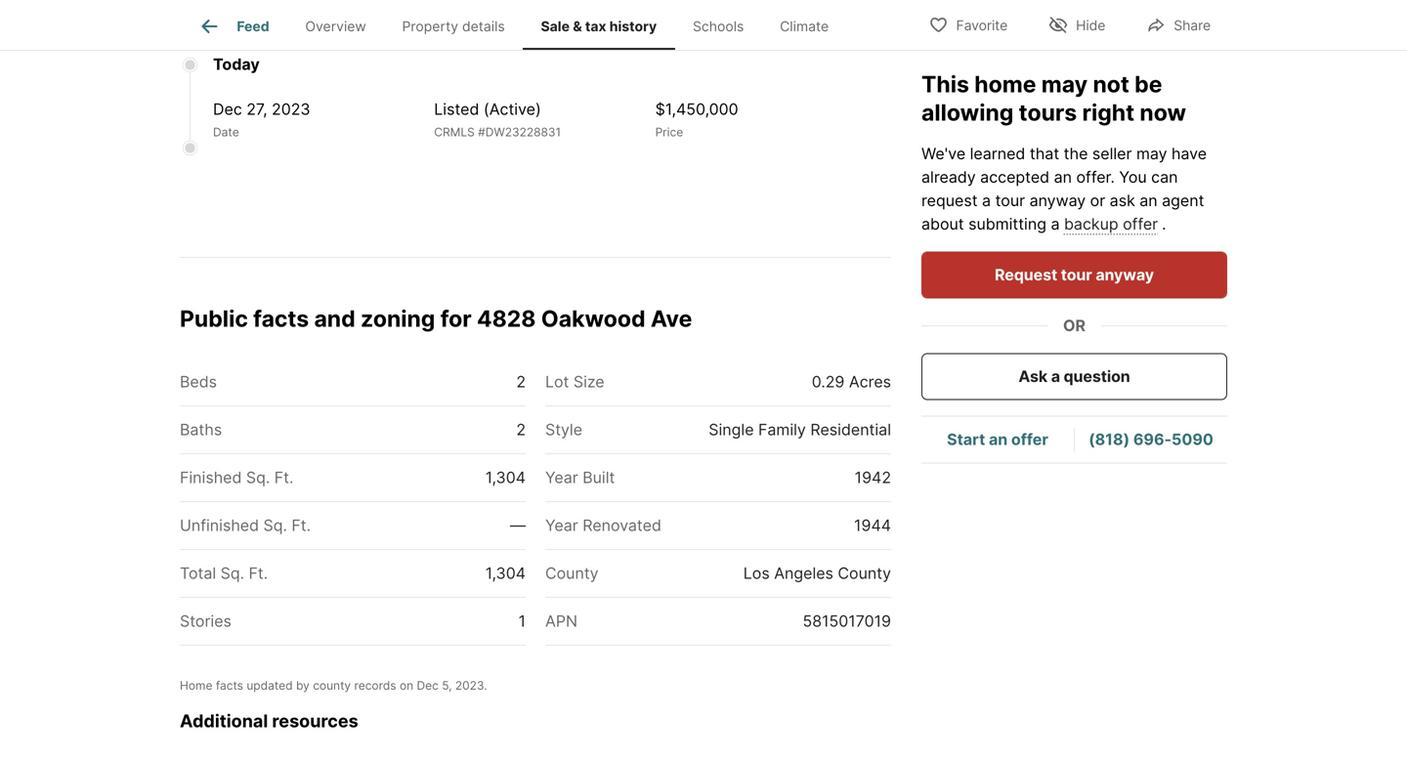 Task type: describe. For each thing, give the bounding box(es) containing it.
dec inside dec 27, 2023 date
[[213, 100, 242, 119]]

learned
[[970, 144, 1026, 163]]

1
[[519, 612, 526, 631]]

schools tab
[[675, 3, 762, 50]]

acres
[[849, 372, 891, 391]]

additional resources
[[180, 710, 358, 732]]

1 tab from the left
[[184, 0, 536, 27]]

share button
[[1130, 4, 1227, 44]]

$1,450,000
[[655, 100, 738, 119]]

share
[[1174, 17, 1211, 34]]

0.29 acres
[[812, 372, 891, 391]]

favorite
[[956, 17, 1008, 34]]

#dw23228831
[[478, 125, 561, 139]]

5090
[[1172, 430, 1214, 449]]

tax
[[585, 18, 606, 34]]

built
[[583, 468, 615, 487]]

listed (active) crmls #dw23228831
[[434, 100, 561, 139]]

1 county from the left
[[545, 564, 599, 583]]

facts for updated
[[216, 678, 243, 693]]

anyway inside button
[[1096, 265, 1154, 284]]

not
[[1093, 70, 1130, 98]]

ft. for unfinished sq. ft.
[[292, 516, 311, 535]]

2 horizontal spatial offer
[[1123, 215, 1158, 234]]

property details tab
[[384, 3, 523, 50]]

1 vertical spatial 2023
[[455, 678, 484, 693]]

(818) 696-5090
[[1089, 430, 1214, 449]]

updated
[[247, 678, 293, 693]]

request tour anyway
[[995, 265, 1154, 284]]

climate tab
[[762, 3, 847, 50]]

home facts updated by county records on dec 5, 2023 .
[[180, 678, 487, 693]]

tab list containing feed
[[180, 0, 863, 50]]

right
[[1082, 98, 1135, 126]]

home
[[180, 678, 213, 693]]

climate
[[780, 18, 829, 34]]

total sq. ft.
[[180, 564, 268, 583]]

angeles
[[774, 564, 834, 583]]

home
[[975, 70, 1036, 98]]

sq. for total
[[221, 564, 244, 583]]

unfinished
[[180, 516, 259, 535]]

crmls
[[434, 125, 475, 139]]

ask
[[1110, 191, 1135, 210]]

1,304 for finished sq. ft.
[[485, 468, 526, 487]]

the
[[1064, 144, 1088, 163]]

today
[[213, 55, 260, 74]]

have
[[1172, 144, 1207, 163]]

may inside this home may not be allowing tours right now
[[1042, 70, 1088, 98]]

sale
[[541, 18, 570, 34]]

an inside we've learned that the seller may have already accepted an offer
[[1054, 168, 1072, 187]]

unfinished sq. ft.
[[180, 516, 311, 535]]

4828
[[477, 305, 536, 332]]

that
[[1030, 144, 1060, 163]]

tour inside ". you can request a tour anyway or ask"
[[995, 191, 1025, 210]]

and
[[314, 305, 355, 332]]

tour inside button
[[1061, 265, 1092, 284]]

(818) 696-5090 link
[[1089, 430, 1214, 449]]

favorite button
[[912, 4, 1024, 44]]

2 vertical spatial offer
[[1011, 430, 1049, 449]]

now
[[1140, 98, 1186, 126]]

additional
[[180, 710, 268, 732]]

1,304 for total sq. ft.
[[485, 564, 526, 583]]

feed
[[237, 18, 269, 34]]

lot
[[545, 372, 569, 391]]

offer inside we've learned that the seller may have already accepted an offer
[[1076, 168, 1111, 187]]

we've learned that the seller may have already accepted an offer
[[922, 144, 1207, 187]]

sale & tax history tab
[[523, 3, 675, 50]]

ask
[[1019, 367, 1048, 386]]

a inside ask a question button
[[1051, 367, 1060, 386]]

we've
[[922, 144, 966, 163]]

start an offer link
[[947, 430, 1049, 449]]

sale & tax history
[[541, 18, 657, 34]]

can
[[1151, 168, 1178, 187]]

agent
[[1162, 191, 1204, 210]]

finished
[[180, 468, 242, 487]]

single family residential
[[709, 420, 891, 439]]

you
[[1119, 168, 1147, 187]]

year for year renovated
[[545, 516, 578, 535]]

allowing
[[922, 98, 1014, 126]]

property details
[[402, 18, 505, 34]]

resources
[[272, 710, 358, 732]]

records
[[354, 678, 396, 693]]

los angeles county
[[744, 564, 891, 583]]

or
[[1090, 191, 1105, 210]]

0 horizontal spatial .
[[484, 678, 487, 693]]

year built
[[545, 468, 615, 487]]



Task type: vqa. For each thing, say whether or not it's contained in the screenshot.
to to the bottom
no



Task type: locate. For each thing, give the bounding box(es) containing it.
. left you
[[1111, 168, 1115, 187]]

oakwood
[[541, 305, 646, 332]]

1944
[[854, 516, 891, 535]]

(818)
[[1089, 430, 1130, 449]]

0 horizontal spatial dec
[[213, 100, 242, 119]]

ft. for finished sq. ft.
[[274, 468, 294, 487]]

1,304 up —
[[485, 468, 526, 487]]

beds
[[180, 372, 217, 391]]

0 vertical spatial 2023
[[272, 100, 310, 119]]

2023 inside dec 27, 2023 date
[[272, 100, 310, 119]]

. down agent
[[1162, 215, 1166, 234]]

1 vertical spatial dec
[[417, 678, 439, 693]]

0 horizontal spatial 2023
[[272, 100, 310, 119]]

0 vertical spatial ft.
[[274, 468, 294, 487]]

2 year from the top
[[545, 516, 578, 535]]

residential
[[810, 420, 891, 439]]

sq. for unfinished
[[263, 516, 287, 535]]

hide button
[[1032, 4, 1122, 44]]

2 vertical spatial an
[[989, 430, 1008, 449]]

27,
[[247, 100, 267, 119]]

an
[[1054, 168, 1072, 187], [1140, 191, 1158, 210], [989, 430, 1008, 449]]

1 vertical spatial tour
[[1061, 265, 1092, 284]]

year left built
[[545, 468, 578, 487]]

&
[[573, 18, 582, 34]]

1 year from the top
[[545, 468, 578, 487]]

zoning
[[361, 305, 435, 332]]

offer up or
[[1076, 168, 1111, 187]]

year for year built
[[545, 468, 578, 487]]

0.29
[[812, 372, 845, 391]]

an right start
[[989, 430, 1008, 449]]

—
[[510, 516, 526, 535]]

question
[[1064, 367, 1130, 386]]

tour
[[995, 191, 1025, 210], [1061, 265, 1092, 284]]

renovated
[[583, 516, 662, 535]]

0 vertical spatial .
[[1111, 168, 1115, 187]]

1 vertical spatial an
[[1140, 191, 1158, 210]]

dec
[[213, 100, 242, 119], [417, 678, 439, 693]]

on
[[400, 678, 414, 693]]

offer down "ask"
[[1123, 215, 1158, 234]]

anyway inside ". you can request a tour anyway or ask"
[[1030, 191, 1086, 210]]

2 horizontal spatial .
[[1162, 215, 1166, 234]]

county down 1944
[[838, 564, 891, 583]]

sq. right total on the left bottom of page
[[221, 564, 244, 583]]

request
[[922, 191, 978, 210]]

backup offer link
[[1064, 215, 1158, 234]]

5815017019
[[803, 612, 891, 631]]

overview
[[305, 18, 366, 34]]

year
[[545, 468, 578, 487], [545, 516, 578, 535]]

0 horizontal spatial facts
[[216, 678, 243, 693]]

0 vertical spatial facts
[[253, 305, 309, 332]]

dec 27, 2023 date
[[213, 100, 310, 139]]

1,304
[[485, 468, 526, 487], [485, 564, 526, 583]]

0 vertical spatial year
[[545, 468, 578, 487]]

county up apn
[[545, 564, 599, 583]]

0 vertical spatial tour
[[995, 191, 1025, 210]]

1 horizontal spatial anyway
[[1096, 265, 1154, 284]]

facts left and
[[253, 305, 309, 332]]

be
[[1135, 70, 1162, 98]]

sq. right finished at left
[[246, 468, 270, 487]]

this
[[922, 70, 969, 98]]

may up tours
[[1042, 70, 1088, 98]]

1 vertical spatial anyway
[[1096, 265, 1154, 284]]

1 horizontal spatial 2023
[[455, 678, 484, 693]]

facts right home
[[216, 678, 243, 693]]

1 vertical spatial may
[[1137, 144, 1167, 163]]

tour up "submitting"
[[995, 191, 1025, 210]]

family
[[758, 420, 806, 439]]

submitting
[[969, 215, 1047, 234]]

a down ". you can request a tour anyway or ask"
[[1051, 215, 1060, 234]]

listed
[[434, 100, 479, 119]]

tab
[[184, 0, 536, 27], [536, 0, 887, 27]]

2 vertical spatial a
[[1051, 367, 1060, 386]]

2 county from the left
[[838, 564, 891, 583]]

0 vertical spatial dec
[[213, 100, 242, 119]]

finished sq. ft.
[[180, 468, 294, 487]]

lot size
[[545, 372, 605, 391]]

0 vertical spatial offer
[[1076, 168, 1111, 187]]

sq.
[[246, 468, 270, 487], [263, 516, 287, 535], [221, 564, 244, 583]]

2 for baths
[[516, 420, 526, 439]]

(active)
[[484, 100, 541, 119]]

year renovated
[[545, 516, 662, 535]]

stories
[[180, 612, 232, 631]]

1 2 from the top
[[516, 372, 526, 391]]

county
[[313, 678, 351, 693]]

anyway down 'backup offer .'
[[1096, 265, 1154, 284]]

seller
[[1093, 144, 1132, 163]]

1 horizontal spatial dec
[[417, 678, 439, 693]]

dec left 5,
[[417, 678, 439, 693]]

1,304 down —
[[485, 564, 526, 583]]

0 vertical spatial a
[[982, 191, 991, 210]]

0 horizontal spatial anyway
[[1030, 191, 1086, 210]]

1 horizontal spatial county
[[838, 564, 891, 583]]

1 vertical spatial offer
[[1123, 215, 1158, 234]]

0 vertical spatial may
[[1042, 70, 1088, 98]]

2023 right 5,
[[455, 678, 484, 693]]

ft. for total sq. ft.
[[249, 564, 268, 583]]

1 vertical spatial 1,304
[[485, 564, 526, 583]]

1 vertical spatial year
[[545, 516, 578, 535]]

facts
[[253, 305, 309, 332], [216, 678, 243, 693]]

an right "ask"
[[1140, 191, 1158, 210]]

a inside ". you can request a tour anyway or ask"
[[982, 191, 991, 210]]

0 vertical spatial anyway
[[1030, 191, 1086, 210]]

size
[[574, 372, 605, 391]]

a inside agent about submitting a
[[1051, 215, 1060, 234]]

1 vertical spatial a
[[1051, 215, 1060, 234]]

ft.
[[274, 468, 294, 487], [292, 516, 311, 535], [249, 564, 268, 583]]

property
[[402, 18, 458, 34]]

facts for and
[[253, 305, 309, 332]]

0 horizontal spatial offer
[[1011, 430, 1049, 449]]

2 left lot
[[516, 372, 526, 391]]

request tour anyway button
[[922, 252, 1227, 299]]

0 vertical spatial an
[[1054, 168, 1072, 187]]

sq. right unfinished
[[263, 516, 287, 535]]

a right the "ask" in the right of the page
[[1051, 367, 1060, 386]]

2 vertical spatial ft.
[[249, 564, 268, 583]]

1 horizontal spatial tour
[[1061, 265, 1092, 284]]

0 horizontal spatial may
[[1042, 70, 1088, 98]]

offer down the "ask" in the right of the page
[[1011, 430, 1049, 449]]

0 horizontal spatial county
[[545, 564, 599, 583]]

tab list
[[180, 0, 863, 50], [180, 0, 891, 31]]

1 1,304 from the top
[[485, 468, 526, 487]]

by
[[296, 678, 310, 693]]

agent about submitting a
[[922, 191, 1204, 234]]

2 vertical spatial .
[[484, 678, 487, 693]]

1 vertical spatial sq.
[[263, 516, 287, 535]]

accepted
[[980, 168, 1050, 187]]

0 horizontal spatial tour
[[995, 191, 1025, 210]]

an down the
[[1054, 168, 1072, 187]]

2 1,304 from the top
[[485, 564, 526, 583]]

0 vertical spatial sq.
[[246, 468, 270, 487]]

. inside ". you can request a tour anyway or ask"
[[1111, 168, 1115, 187]]

year right —
[[545, 516, 578, 535]]

0 vertical spatial 1,304
[[485, 468, 526, 487]]

history
[[610, 18, 657, 34]]

2 2 from the top
[[516, 420, 526, 439]]

anyway down we've learned that the seller may have already accepted an offer
[[1030, 191, 1086, 210]]

public
[[180, 305, 248, 332]]

tour right "request"
[[1061, 265, 1092, 284]]

baths
[[180, 420, 222, 439]]

county
[[545, 564, 599, 583], [838, 564, 891, 583]]

696-
[[1133, 430, 1172, 449]]

for
[[440, 305, 472, 332]]

public facts and zoning for 4828 oakwood ave
[[180, 305, 692, 332]]

sq. for finished
[[246, 468, 270, 487]]

ft. down the unfinished sq. ft. at the left of the page
[[249, 564, 268, 583]]

ft. up the unfinished sq. ft. at the left of the page
[[274, 468, 294, 487]]

$1,450,000 price
[[655, 100, 738, 139]]

request
[[995, 265, 1058, 284]]

apn
[[545, 612, 578, 631]]

schools
[[693, 18, 744, 34]]

1 vertical spatial .
[[1162, 215, 1166, 234]]

1 horizontal spatial offer
[[1076, 168, 1111, 187]]

may inside we've learned that the seller may have already accepted an offer
[[1137, 144, 1167, 163]]

. you can request a tour anyway or ask
[[922, 168, 1178, 210]]

tours
[[1019, 98, 1077, 126]]

1 vertical spatial facts
[[216, 678, 243, 693]]

2 tab from the left
[[536, 0, 887, 27]]

2 left style
[[516, 420, 526, 439]]

. right 5,
[[484, 678, 487, 693]]

ask a question button
[[922, 353, 1227, 400]]

start an offer
[[947, 430, 1049, 449]]

style
[[545, 420, 583, 439]]

price
[[655, 125, 683, 139]]

dec up "date"
[[213, 100, 242, 119]]

overview tab
[[287, 3, 384, 50]]

a up "submitting"
[[982, 191, 991, 210]]

2 vertical spatial sq.
[[221, 564, 244, 583]]

1942
[[855, 468, 891, 487]]

0 horizontal spatial an
[[989, 430, 1008, 449]]

date
[[213, 125, 239, 139]]

2 horizontal spatial an
[[1140, 191, 1158, 210]]

total
[[180, 564, 216, 583]]

2023 right 27,
[[272, 100, 310, 119]]

5,
[[442, 678, 452, 693]]

about
[[922, 215, 964, 234]]

anyway
[[1030, 191, 1086, 210], [1096, 265, 1154, 284]]

1 vertical spatial 2
[[516, 420, 526, 439]]

0 vertical spatial 2
[[516, 372, 526, 391]]

already
[[922, 168, 976, 187]]

backup
[[1064, 215, 1119, 234]]

ft. down finished sq. ft.
[[292, 516, 311, 535]]

1 vertical spatial ft.
[[292, 516, 311, 535]]

1 horizontal spatial facts
[[253, 305, 309, 332]]

may up 'can'
[[1137, 144, 1167, 163]]

1 horizontal spatial an
[[1054, 168, 1072, 187]]

1 horizontal spatial .
[[1111, 168, 1115, 187]]

hide
[[1076, 17, 1106, 34]]

start
[[947, 430, 985, 449]]

2 for beds
[[516, 372, 526, 391]]

1 horizontal spatial may
[[1137, 144, 1167, 163]]



